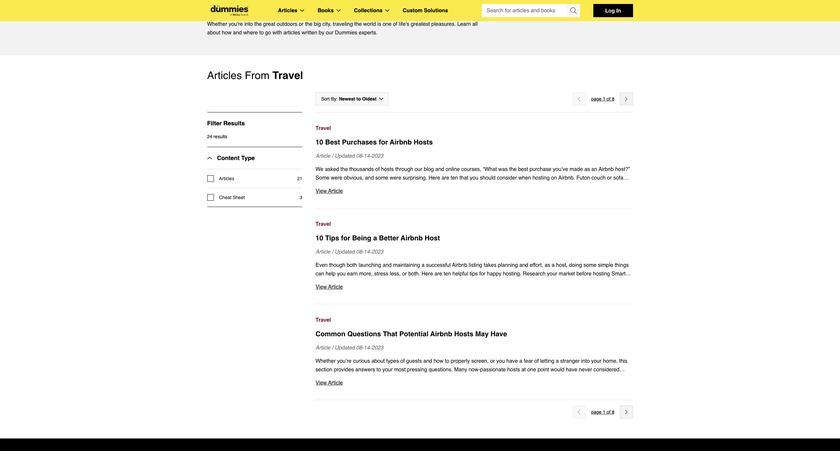 Task type: locate. For each thing, give the bounding box(es) containing it.
1 vertical spatial of
[[607, 96, 611, 102]]

1 vertical spatial view article
[[316, 285, 343, 290]]

14- for that
[[364, 345, 372, 351]]

2 vertical spatial view article link
[[316, 379, 633, 388]]

hosts for 10 best purchases for airbnb hosts
[[414, 138, 433, 146]]

08- down purchases
[[356, 153, 364, 159]]

updated for tips
[[335, 249, 355, 255]]

cheat
[[219, 195, 231, 200]]

0 vertical spatial hosts
[[414, 138, 433, 146]]

2 view article from the top
[[316, 285, 343, 290]]

1 vertical spatial view
[[316, 285, 327, 290]]

to left go
[[259, 30, 264, 36]]

purchases
[[342, 138, 377, 146]]

travel up common
[[316, 318, 331, 324]]

08-
[[356, 153, 364, 159], [356, 249, 364, 255], [356, 345, 364, 351]]

for
[[379, 138, 388, 146], [341, 235, 350, 242]]

life's
[[399, 21, 409, 27]]

the left world
[[354, 21, 362, 27]]

2 vertical spatial 2023
[[372, 345, 383, 351]]

0 vertical spatial page 1 of 8 button
[[591, 95, 615, 103]]

view article
[[316, 188, 343, 194], [316, 285, 343, 290], [316, 381, 343, 387]]

2 10 from the top
[[316, 235, 323, 242]]

2 08- from the top
[[356, 249, 364, 255]]

2023 down 10 best purchases for airbnb hosts
[[372, 153, 383, 159]]

2 vertical spatial travel link
[[316, 316, 633, 325]]

travel up tips
[[316, 222, 331, 228]]

results
[[214, 134, 227, 139]]

2023 for for
[[372, 153, 383, 159]]

article / updated 08-14-2023 down being
[[316, 249, 383, 255]]

and
[[233, 30, 242, 36]]

0 vertical spatial 8
[[612, 96, 615, 102]]

page 1 of 8
[[591, 96, 615, 102], [591, 410, 615, 415]]

0 vertical spatial view
[[316, 188, 327, 194]]

results
[[223, 120, 245, 127]]

into
[[244, 21, 253, 27]]

1 08- from the top
[[356, 153, 364, 159]]

0 vertical spatial 2023
[[372, 153, 383, 159]]

2 1 from the top
[[603, 410, 606, 415]]

10 for 10 best purchases for airbnb hosts
[[316, 138, 323, 146]]

all
[[472, 21, 478, 27]]

1 10 from the top
[[316, 138, 323, 146]]

10
[[316, 138, 323, 146], [316, 235, 323, 242]]

by
[[319, 30, 324, 36]]

1 / from the top
[[332, 153, 333, 159]]

2 article / updated 08-14-2023 from the top
[[316, 249, 383, 255]]

page
[[591, 96, 602, 102], [591, 410, 602, 415]]

of inside whether you're into the great outdoors or the big city, traveling the world is one of life's greatest pleasures. learn all about how and where to go with articles written by our dummies experts.
[[393, 21, 398, 27]]

0 vertical spatial article / updated 08-14-2023
[[316, 153, 383, 159]]

1 page from the top
[[591, 96, 602, 102]]

questions
[[347, 331, 381, 339]]

1 article / updated 08-14-2023 from the top
[[316, 153, 383, 159]]

written
[[302, 30, 317, 36]]

airbnb for for
[[390, 138, 412, 146]]

0 vertical spatial 1
[[603, 96, 606, 102]]

0 vertical spatial to
[[259, 30, 264, 36]]

3 article / updated 08-14-2023 from the top
[[316, 345, 383, 351]]

2 updated from the top
[[335, 249, 355, 255]]

2 page 1 of 8 from the top
[[591, 410, 615, 415]]

1 vertical spatial hosts
[[454, 331, 473, 339]]

updated down best
[[335, 153, 355, 159]]

0 vertical spatial for
[[379, 138, 388, 146]]

/
[[332, 153, 333, 159], [332, 249, 333, 255], [332, 345, 333, 351]]

log in link
[[593, 4, 633, 17]]

log
[[605, 7, 615, 14]]

3 2023 from the top
[[372, 345, 383, 351]]

14- down 10 best purchases for airbnb hosts
[[364, 153, 372, 159]]

articles for books
[[278, 8, 298, 14]]

3 14- from the top
[[364, 345, 372, 351]]

2 vertical spatial 08-
[[356, 345, 364, 351]]

2 vertical spatial view article
[[316, 381, 343, 387]]

pleasures.
[[432, 21, 456, 27]]

0 horizontal spatial for
[[341, 235, 350, 242]]

1 vertical spatial 8
[[612, 410, 615, 415]]

3 view article from the top
[[316, 381, 343, 387]]

0 vertical spatial airbnb
[[390, 138, 412, 146]]

article / updated 08-14-2023 down questions
[[316, 345, 383, 351]]

may
[[475, 331, 489, 339]]

/ for questions
[[332, 345, 333, 351]]

1 horizontal spatial hosts
[[454, 331, 473, 339]]

filter results
[[207, 120, 245, 127]]

/ down tips
[[332, 249, 333, 255]]

2 vertical spatial article / updated 08-14-2023
[[316, 345, 383, 351]]

1 vertical spatial view article link
[[316, 283, 633, 292]]

0 vertical spatial 08-
[[356, 153, 364, 159]]

8
[[612, 96, 615, 102], [612, 410, 615, 415]]

page 1 of 8 button
[[591, 95, 615, 103], [591, 409, 615, 417]]

hosts
[[414, 138, 433, 146], [454, 331, 473, 339]]

greatest
[[411, 21, 430, 27]]

0 vertical spatial 10
[[316, 138, 323, 146]]

24
[[207, 134, 212, 139]]

common
[[316, 331, 346, 339]]

view for 10 best purchases for airbnb hosts
[[316, 188, 327, 194]]

logo image
[[207, 5, 252, 16]]

1 page 1 of 8 button from the top
[[591, 95, 615, 103]]

10 for 10 tips for being a better airbnb host
[[316, 235, 323, 242]]

travel up best
[[316, 126, 331, 131]]

travel link up 10 best purchases for airbnb hosts link
[[316, 124, 633, 133]]

2 vertical spatial 14-
[[364, 345, 372, 351]]

travel link
[[316, 124, 633, 133], [316, 220, 633, 229], [316, 316, 633, 325]]

for right tips
[[341, 235, 350, 242]]

2 view article link from the top
[[316, 283, 633, 292]]

3 travel link from the top
[[316, 316, 633, 325]]

2023 down '10 tips for being a better airbnb host'
[[372, 249, 383, 255]]

1 vertical spatial for
[[341, 235, 350, 242]]

2 page from the top
[[591, 410, 602, 415]]

or
[[299, 21, 304, 27]]

travel
[[273, 69, 303, 81], [316, 126, 331, 131], [316, 222, 331, 228], [316, 318, 331, 324]]

08- down questions
[[356, 345, 364, 351]]

1 vertical spatial to
[[357, 96, 361, 102]]

learn
[[457, 21, 471, 27]]

14- down being
[[364, 249, 372, 255]]

the right 'into'
[[254, 21, 262, 27]]

1 vertical spatial page 1 of 8
[[591, 410, 615, 415]]

1 vertical spatial updated
[[335, 249, 355, 255]]

log in
[[605, 7, 621, 14]]

10 best purchases for airbnb hosts
[[316, 138, 433, 146]]

to inside whether you're into the great outdoors or the big city, traveling the world is one of life's greatest pleasures. learn all about how and where to go with articles written by our dummies experts.
[[259, 30, 264, 36]]

0 horizontal spatial hosts
[[414, 138, 433, 146]]

1 2023 from the top
[[372, 153, 383, 159]]

1 horizontal spatial to
[[357, 96, 361, 102]]

0 vertical spatial page 1 of 8
[[591, 96, 615, 102]]

2 14- from the top
[[364, 249, 372, 255]]

newest
[[339, 96, 355, 102]]

in
[[616, 7, 621, 14]]

0 vertical spatial updated
[[335, 153, 355, 159]]

article / updated 08-14-2023 down purchases
[[316, 153, 383, 159]]

1 vertical spatial 2023
[[372, 249, 383, 255]]

have
[[491, 331, 507, 339]]

2 the from the left
[[305, 21, 312, 27]]

1 vertical spatial page
[[591, 410, 602, 415]]

articles
[[283, 30, 300, 36]]

experts.
[[359, 30, 378, 36]]

open article categories image
[[300, 9, 304, 12]]

0 horizontal spatial to
[[259, 30, 264, 36]]

group
[[482, 4, 580, 17]]

article / updated 08-14-2023 for best
[[316, 153, 383, 159]]

3 08- from the top
[[356, 345, 364, 351]]

1 updated from the top
[[335, 153, 355, 159]]

0 vertical spatial page
[[591, 96, 602, 102]]

sheet
[[233, 195, 245, 200]]

how
[[222, 30, 232, 36]]

1
[[603, 96, 606, 102], [603, 410, 606, 415]]

1 horizontal spatial the
[[305, 21, 312, 27]]

to
[[259, 30, 264, 36], [357, 96, 361, 102]]

view for 10 tips for being a better airbnb host
[[316, 285, 327, 290]]

1 vertical spatial /
[[332, 249, 333, 255]]

2 horizontal spatial the
[[354, 21, 362, 27]]

view article link
[[316, 187, 633, 196], [316, 283, 633, 292], [316, 379, 633, 388]]

2 / from the top
[[332, 249, 333, 255]]

10 left best
[[316, 138, 323, 146]]

airbnb for potential
[[430, 331, 452, 339]]

14- down questions
[[364, 345, 372, 351]]

1 travel link from the top
[[316, 124, 633, 133]]

1 vertical spatial articles
[[207, 69, 242, 81]]

close this dialog image
[[830, 431, 837, 438]]

common questions that potential airbnb hosts may have
[[316, 331, 507, 339]]

that
[[383, 331, 398, 339]]

1 view article link from the top
[[316, 187, 633, 196]]

3 updated from the top
[[335, 345, 355, 351]]

10 left tips
[[316, 235, 323, 242]]

updated
[[335, 153, 355, 159], [335, 249, 355, 255], [335, 345, 355, 351]]

2 vertical spatial airbnb
[[430, 331, 452, 339]]

14- for for
[[364, 249, 372, 255]]

3 / from the top
[[332, 345, 333, 351]]

from
[[245, 69, 270, 81]]

view article link for have
[[316, 379, 633, 388]]

articles up "outdoors" on the left of the page
[[278, 8, 298, 14]]

1 vertical spatial travel link
[[316, 220, 633, 229]]

articles left from
[[207, 69, 242, 81]]

airbnb
[[390, 138, 412, 146], [401, 235, 423, 242], [430, 331, 452, 339]]

1 view from the top
[[316, 188, 327, 194]]

to left oldest
[[357, 96, 361, 102]]

08- down being
[[356, 249, 364, 255]]

3 view from the top
[[316, 381, 327, 387]]

0 vertical spatial /
[[332, 153, 333, 159]]

1 view article from the top
[[316, 188, 343, 194]]

potential
[[399, 331, 429, 339]]

2 vertical spatial articles
[[219, 176, 234, 182]]

2023 down that
[[372, 345, 383, 351]]

0 vertical spatial travel link
[[316, 124, 633, 133]]

1 vertical spatial article / updated 08-14-2023
[[316, 249, 383, 255]]

view article for best
[[316, 188, 343, 194]]

travel link up common questions that potential airbnb hosts may have link
[[316, 316, 633, 325]]

for right purchases
[[379, 138, 388, 146]]

2 view from the top
[[316, 285, 327, 290]]

3 view article link from the top
[[316, 379, 633, 388]]

1 vertical spatial 08-
[[356, 249, 364, 255]]

host
[[425, 235, 440, 242]]

articles
[[278, 8, 298, 14], [207, 69, 242, 81], [219, 176, 234, 182]]

2 vertical spatial view
[[316, 381, 327, 387]]

2 vertical spatial of
[[607, 410, 611, 415]]

the
[[254, 21, 262, 27], [305, 21, 312, 27], [354, 21, 362, 27]]

1 page 1 of 8 from the top
[[591, 96, 615, 102]]

1 vertical spatial page 1 of 8 button
[[591, 409, 615, 417]]

travel link for 10 tips for being a better airbnb host
[[316, 220, 633, 229]]

big
[[314, 21, 321, 27]]

0 horizontal spatial the
[[254, 21, 262, 27]]

2023
[[372, 153, 383, 159], [372, 249, 383, 255], [372, 345, 383, 351]]

/ down common
[[332, 345, 333, 351]]

custom
[[403, 8, 423, 14]]

0 vertical spatial view article
[[316, 188, 343, 194]]

view
[[316, 188, 327, 194], [316, 285, 327, 290], [316, 381, 327, 387]]

2 travel link from the top
[[316, 220, 633, 229]]

0 vertical spatial of
[[393, 21, 398, 27]]

/ down best
[[332, 153, 333, 159]]

0 vertical spatial view article link
[[316, 187, 633, 196]]

2 vertical spatial /
[[332, 345, 333, 351]]

2023 for being
[[372, 249, 383, 255]]

city,
[[322, 21, 332, 27]]

world
[[363, 21, 376, 27]]

21
[[297, 176, 302, 182]]

1 vertical spatial 14-
[[364, 249, 372, 255]]

1 vertical spatial 1
[[603, 410, 606, 415]]

updated down common
[[335, 345, 355, 351]]

1 vertical spatial 10
[[316, 235, 323, 242]]

view article for tips
[[316, 285, 343, 290]]

content type
[[217, 155, 255, 162]]

1 14- from the top
[[364, 153, 372, 159]]

0 vertical spatial 14-
[[364, 153, 372, 159]]

2 vertical spatial updated
[[335, 345, 355, 351]]

articles up the "cheat"
[[219, 176, 234, 182]]

great
[[263, 21, 275, 27]]

articles from travel
[[207, 69, 303, 81]]

updated down tips
[[335, 249, 355, 255]]

travel link up the 10 tips for being a better airbnb host link
[[316, 220, 633, 229]]

you're
[[229, 21, 243, 27]]

2 2023 from the top
[[372, 249, 383, 255]]

1 horizontal spatial for
[[379, 138, 388, 146]]

article / updated 08-14-2023 for questions
[[316, 345, 383, 351]]

0 vertical spatial articles
[[278, 8, 298, 14]]

the right or
[[305, 21, 312, 27]]

books
[[318, 8, 334, 14]]

1 1 from the top
[[603, 96, 606, 102]]



Task type: describe. For each thing, give the bounding box(es) containing it.
view for common questions that potential airbnb hosts may have
[[316, 381, 327, 387]]

a
[[373, 235, 377, 242]]

articles for 21
[[219, 176, 234, 182]]

article / updated 08-14-2023 for tips
[[316, 249, 383, 255]]

08- for purchases
[[356, 153, 364, 159]]

travel for 10 tips for being a better airbnb host
[[316, 222, 331, 228]]

2023 for potential
[[372, 345, 383, 351]]

common questions that potential airbnb hosts may have link
[[316, 330, 633, 340]]

Search for articles and books text field
[[482, 4, 568, 17]]

open book categories image
[[337, 9, 341, 12]]

filter
[[207, 120, 222, 127]]

with
[[273, 30, 282, 36]]

3
[[300, 195, 302, 200]]

travel right from
[[273, 69, 303, 81]]

updated for best
[[335, 153, 355, 159]]

/ for best
[[332, 153, 333, 159]]

custom solutions link
[[403, 6, 448, 15]]

better
[[379, 235, 399, 242]]

14- for purchases
[[364, 153, 372, 159]]

collections
[[354, 8, 383, 14]]

1 vertical spatial airbnb
[[401, 235, 423, 242]]

whether you're into the great outdoors or the big city, traveling the world is one of life's greatest pleasures. learn all about how and where to go with articles written by our dummies experts.
[[207, 21, 478, 36]]

is
[[377, 21, 381, 27]]

08- for that
[[356, 345, 364, 351]]

sort by: newest to oldest
[[321, 96, 377, 102]]

1 the from the left
[[254, 21, 262, 27]]

tips
[[325, 235, 339, 242]]

outdoors
[[277, 21, 297, 27]]

being
[[352, 235, 371, 242]]

content
[[217, 155, 240, 162]]

10 tips for being a better airbnb host link
[[316, 234, 633, 243]]

by:
[[331, 96, 338, 102]]

1 8 from the top
[[612, 96, 615, 102]]

where
[[243, 30, 258, 36]]

travel for 10 best purchases for airbnb hosts
[[316, 126, 331, 131]]

sort
[[321, 96, 330, 102]]

2 page 1 of 8 button from the top
[[591, 409, 615, 417]]

3 the from the left
[[354, 21, 362, 27]]

whether
[[207, 21, 227, 27]]

08- for for
[[356, 249, 364, 255]]

solutions
[[424, 8, 448, 14]]

our
[[326, 30, 334, 36]]

view article link for host
[[316, 283, 633, 292]]

dummies
[[335, 30, 357, 36]]

travel for common questions that potential airbnb hosts may have
[[316, 318, 331, 324]]

hosts for common questions that potential airbnb hosts may have
[[454, 331, 473, 339]]

travel link for 10 best purchases for airbnb hosts
[[316, 124, 633, 133]]

oldest
[[362, 96, 377, 102]]

content type button
[[207, 147, 255, 169]]

/ for tips
[[332, 249, 333, 255]]

traveling
[[333, 21, 353, 27]]

10 tips for being a better airbnb host
[[316, 235, 440, 242]]

view article for questions
[[316, 381, 343, 387]]

10 best purchases for airbnb hosts link
[[316, 137, 633, 147]]

best
[[325, 138, 340, 146]]

open collections list image
[[385, 9, 390, 12]]

cheat sheet
[[219, 195, 245, 200]]

travel link for common questions that potential airbnb hosts may have
[[316, 316, 633, 325]]

24 results
[[207, 134, 227, 139]]

updated for questions
[[335, 345, 355, 351]]

custom solutions
[[403, 8, 448, 14]]

go
[[265, 30, 271, 36]]

2 8 from the top
[[612, 410, 615, 415]]

one
[[383, 21, 392, 27]]

type
[[241, 155, 255, 162]]

about
[[207, 30, 220, 36]]



Task type: vqa. For each thing, say whether or not it's contained in the screenshot.
topmost Travel LINK
yes



